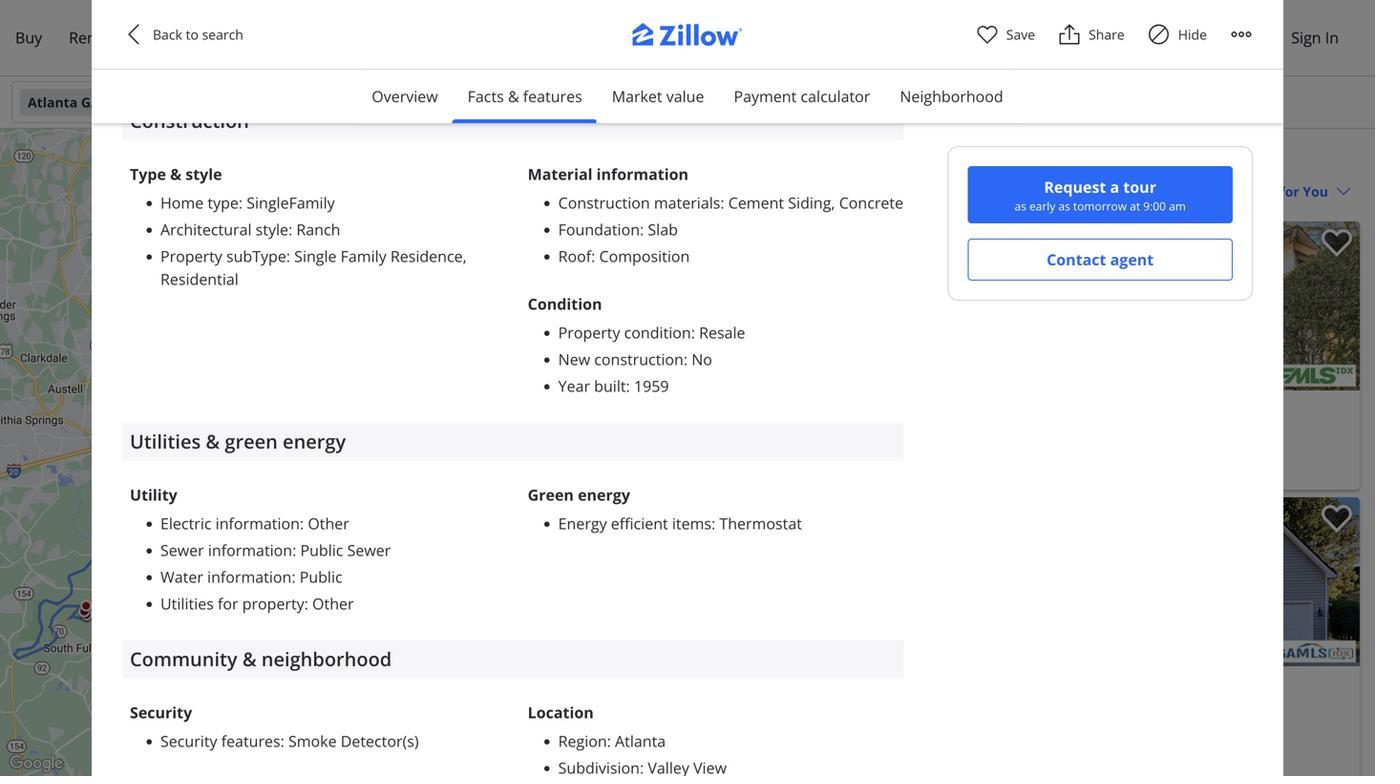 Task type: locate. For each thing, give the bounding box(es) containing it.
0 vertical spatial energy
[[283, 428, 346, 455]]

condition
[[625, 322, 692, 343]]

items
[[673, 513, 712, 534]]

0 horizontal spatial atlanta,
[[830, 447, 878, 465]]

ga down '- house for sale'
[[882, 447, 900, 465]]

save this home image
[[976, 229, 1006, 257]]

energy up 210k link
[[283, 428, 346, 455]]

property subtype :
[[161, 246, 294, 266]]

0 vertical spatial home
[[180, 27, 223, 48]]

2
[[730, 424, 738, 442]]

1 horizontal spatial atlanta,
[[1172, 447, 1220, 465]]

& right facts
[[508, 86, 519, 107]]

utilities down "water" on the bottom
[[161, 594, 214, 614]]

property images, use arrow keys to navigate, image 1 of 28 group
[[1021, 222, 1361, 395]]

2 vertical spatial features
[[221, 731, 281, 752]]

1 vertical spatial save this home image
[[1322, 505, 1353, 533]]

slab
[[648, 219, 678, 240]]

property images, use arrow keys to navigate, image 1 of 31 group
[[675, 222, 1014, 391]]

1 horizontal spatial property
[[559, 322, 621, 343]]

in
[[1326, 27, 1340, 48]]

green
[[528, 485, 574, 505]]

atlanta inside filters 'element'
[[28, 93, 78, 111]]

1 vertical spatial energy
[[578, 485, 631, 505]]

features left smoke
[[221, 731, 281, 752]]

rd
[[789, 447, 805, 465]]

hide
[[1179, 25, 1208, 43]]

1041
[[682, 447, 713, 465]]

1041 valley view rd se, atlanta, ga 30315 image
[[675, 222, 1014, 391]]

1 vertical spatial property
[[559, 322, 621, 343]]

utility electric information : other sewer information : public sewer water information : public utilities for property : other
[[130, 485, 391, 614]]

save this home button
[[960, 222, 1014, 275], [1307, 222, 1361, 275], [1307, 498, 1361, 551]]

manage rentals link
[[981, 16, 1122, 60]]

1 horizontal spatial energy
[[578, 485, 631, 505]]

1 vertical spatial security
[[161, 731, 217, 752]]

1 vertical spatial construction
[[559, 192, 650, 213]]

for left sale
[[888, 424, 906, 442]]

4864 antelope cv, atlanta, ga 30349 image
[[1021, 498, 1361, 667], [1275, 641, 1357, 663]]

information
[[597, 164, 689, 184], [216, 513, 300, 534], [208, 540, 292, 561], [207, 567, 292, 587]]

sign
[[1292, 27, 1322, 48]]

request a tour as early as tomorrow at 9:00 am
[[1015, 177, 1187, 214]]

a left map
[[605, 765, 610, 776]]

: inside 'waterfront features waterbody name : none'
[[284, 55, 288, 75]]

atlanta,
[[830, 447, 878, 465], [1172, 447, 1220, 465]]

of
[[536, 765, 545, 776]]

0 horizontal spatial construction
[[130, 107, 249, 134]]

2 vertical spatial atlanta
[[615, 731, 666, 752]]

save
[[1007, 25, 1036, 43]]

report
[[575, 765, 603, 776]]

chevron right image
[[981, 295, 1004, 318], [1328, 571, 1351, 594]]

chevron down image
[[504, 95, 520, 110], [684, 95, 699, 110], [832, 95, 848, 110], [565, 737, 578, 750]]

home loans link
[[167, 16, 283, 60]]

main navigation
[[0, 0, 1376, 76]]

1 vertical spatial style
[[256, 219, 289, 240]]

1959
[[634, 376, 669, 396]]

advertise link
[[1122, 16, 1215, 60]]

construction
[[595, 349, 684, 370]]

facts
[[468, 86, 504, 107]]

features up name on the left of the page
[[243, 28, 302, 49]]

heart image
[[976, 23, 999, 46]]

atlanta, right sw, in the right bottom of the page
[[1172, 447, 1220, 465]]

days
[[1053, 231, 1079, 247]]

atlanta down buy link
[[28, 93, 78, 111]]

0 horizontal spatial style
[[186, 164, 222, 184]]

features
[[243, 28, 302, 49], [523, 86, 583, 107], [221, 731, 281, 752]]

0 horizontal spatial sewer
[[161, 540, 204, 561]]

type
[[208, 192, 239, 213]]

buy
[[15, 27, 42, 48]]

ga left real
[[751, 147, 777, 173]]

0 horizontal spatial chevron right image
[[981, 295, 1004, 318]]

detector(s)
[[341, 731, 419, 752]]

0 vertical spatial utilities
[[130, 428, 201, 455]]

calculator
[[801, 86, 871, 107]]

0 horizontal spatial for
[[218, 594, 238, 614]]

singlefamily
[[247, 192, 335, 213]]

utilities inside utility electric information : other sewer information : public sewer water information : public utilities for property : other
[[161, 594, 214, 614]]

a for request
[[1111, 177, 1120, 197]]

1 vertical spatial home
[[161, 192, 204, 213]]

holderness
[[1055, 447, 1126, 465]]

sell
[[129, 27, 153, 48]]

& left green
[[206, 428, 220, 455]]

sign in link
[[1279, 16, 1353, 60]]

close image
[[613, 157, 627, 170]]

market
[[612, 86, 663, 107]]

features for facts & features
[[523, 86, 583, 107]]

payment
[[734, 86, 797, 107]]

property inside condition property condition : resale new construction : no year built : 1959
[[559, 322, 621, 343]]

1 horizontal spatial construction
[[559, 192, 650, 213]]

2 ba
[[730, 424, 757, 442]]

0 horizontal spatial as
[[1015, 198, 1027, 214]]

market value button
[[597, 70, 720, 123]]

0 vertical spatial property
[[161, 246, 222, 266]]

save button
[[976, 23, 1036, 46]]

composition
[[600, 246, 690, 266]]

tour
[[722, 507, 749, 523]]

features inside "button"
[[523, 86, 583, 107]]

property up residential
[[161, 246, 222, 266]]

architectural
[[161, 219, 252, 240]]

save this home image
[[1322, 229, 1353, 257], [1322, 505, 1353, 533]]

0 vertical spatial style
[[186, 164, 222, 184]]

2078 bethel dr nw, atlanta, ga 30314 image
[[675, 498, 1014, 667]]

energy
[[559, 513, 607, 534]]

& inside facts & features "button"
[[508, 86, 519, 107]]

features right facts
[[523, 86, 583, 107]]

0 horizontal spatial atlanta
[[28, 93, 78, 111]]

& right type
[[170, 164, 182, 184]]

2 horizontal spatial chevron down image
[[1337, 184, 1352, 199]]

style up the subtype
[[256, 219, 289, 240]]

region : atlanta
[[559, 731, 666, 752]]

0 vertical spatial construction
[[130, 107, 249, 134]]

0 vertical spatial atlanta
[[28, 93, 78, 111]]

0 horizontal spatial a
[[605, 765, 610, 776]]

446 holderness st sw, atlanta, ga 30310 image
[[1021, 222, 1361, 391], [1275, 365, 1357, 387]]

public
[[300, 540, 343, 561], [300, 567, 343, 587]]

3d tour
[[701, 507, 749, 523]]

request
[[1045, 177, 1107, 197]]

main content containing atlanta ga real estate & homes for sale
[[659, 129, 1376, 777]]

atlanta up error
[[615, 731, 666, 752]]

as down request
[[1059, 198, 1071, 214]]

sewer up "water" on the bottom
[[161, 540, 204, 561]]

0 vertical spatial a
[[1111, 177, 1120, 197]]

0 horizontal spatial energy
[[283, 428, 346, 455]]

2 as from the left
[[1059, 198, 1071, 214]]

0 vertical spatial features
[[243, 28, 302, 49]]

construction up foundation
[[559, 192, 650, 213]]

1 vertical spatial other
[[312, 594, 354, 614]]

& down property
[[243, 646, 257, 672]]

search
[[202, 25, 244, 43]]

house
[[844, 424, 884, 442]]

features for security security features : smoke detector(s)
[[221, 731, 281, 752]]

se,
[[809, 447, 827, 465]]

construction inside material information construction materials : cement siding, concrete foundation : slab roof : composition
[[559, 192, 650, 213]]

for left property
[[218, 594, 238, 614]]

share
[[1089, 25, 1125, 43]]

1 horizontal spatial for
[[888, 424, 906, 442]]

as left early
[[1015, 198, 1027, 214]]

ga inside filters 'element'
[[81, 93, 100, 111]]

0 vertical spatial security
[[130, 703, 192, 723]]

water
[[161, 567, 203, 587]]

ga down rent link
[[81, 93, 100, 111]]

1 horizontal spatial style
[[256, 219, 289, 240]]

single
[[294, 246, 337, 266]]

1 atlanta, from the left
[[830, 447, 878, 465]]

region
[[559, 731, 607, 752]]

& right estate
[[889, 147, 903, 173]]

1 horizontal spatial chevron right image
[[1328, 571, 1351, 594]]

atlanta
[[28, 93, 78, 111], [678, 147, 746, 173], [615, 731, 666, 752]]

1 vertical spatial utilities
[[161, 594, 214, 614]]

for
[[888, 424, 906, 442], [218, 594, 238, 614]]

home for home type : singlefamily architectural style : ranch
[[161, 192, 204, 213]]

as
[[1015, 198, 1027, 214], [1059, 198, 1071, 214]]

2 horizontal spatial atlanta
[[678, 147, 746, 173]]

1 vertical spatial for
[[218, 594, 238, 614]]

& inside main content
[[889, 147, 903, 173]]

446 holderness st sw, atlanta, ga 30310
[[1029, 447, 1283, 465]]

1 vertical spatial chevron right image
[[1328, 571, 1351, 594]]

a inside request a tour as early as tomorrow at 9:00 am
[[1111, 177, 1120, 197]]

a up tomorrow
[[1111, 177, 1120, 197]]

home inside main navigation
[[180, 27, 223, 48]]

home type : singlefamily architectural style : ranch
[[161, 192, 341, 240]]

1 vertical spatial features
[[523, 86, 583, 107]]

location
[[528, 703, 594, 723]]

0 vertical spatial save this home image
[[1322, 229, 1353, 257]]

to
[[186, 25, 199, 43]]

construction up type & style
[[130, 107, 249, 134]]

1 horizontal spatial sewer
[[347, 540, 391, 561]]

remove boundary button
[[466, 144, 644, 182]]

1,292
[[771, 424, 806, 442]]

sewer down 465k
[[347, 540, 391, 561]]

ranch
[[297, 219, 341, 240]]

zillow logo image
[[611, 23, 764, 56]]

zillow
[[1100, 231, 1134, 247]]

0 vertical spatial for
[[888, 424, 906, 442]]

year
[[559, 376, 590, 396]]

1 horizontal spatial a
[[1111, 177, 1120, 197]]

style up type
[[186, 164, 222, 184]]

atlanta inside main content
[[678, 147, 746, 173]]

utilities up utility
[[130, 428, 201, 455]]

sewer
[[161, 540, 204, 561], [347, 540, 391, 561]]

subtype
[[226, 246, 286, 266]]

atlanta up 2,923 results
[[678, 147, 746, 173]]

save this home button for 446 holderness st sw, atlanta, ga 30310
[[1307, 222, 1361, 275]]

features inside security security features : smoke detector(s)
[[221, 731, 281, 752]]

atlanta, down the house
[[830, 447, 878, 465]]

main content
[[659, 129, 1376, 777]]

home inside home type : singlefamily architectural style : ranch
[[161, 192, 204, 213]]

1 vertical spatial atlanta
[[678, 147, 746, 173]]

waterfront features waterbody name : none
[[161, 28, 330, 75]]

1 horizontal spatial as
[[1059, 198, 1071, 214]]

utilities & green energy
[[130, 428, 346, 455]]

style
[[186, 164, 222, 184], [256, 219, 289, 240]]

1 vertical spatial a
[[605, 765, 610, 776]]

property up "new" on the top
[[559, 322, 621, 343]]

chevron down image
[[383, 95, 398, 110], [948, 95, 963, 110], [1337, 184, 1352, 199]]

chevron right image inside 'property images, use arrow keys to navigate, image 1 of 15' group
[[1328, 571, 1351, 594]]

446
[[1029, 447, 1052, 465]]

energy up energy on the bottom left
[[578, 485, 631, 505]]

0 vertical spatial chevron right image
[[981, 295, 1004, 318]]

1 horizontal spatial chevron down image
[[948, 95, 963, 110]]

0 vertical spatial public
[[300, 540, 343, 561]]

446 holderness st sw, atlanta, ga 30310 link
[[1029, 444, 1353, 467]]

st
[[1130, 447, 1142, 465]]

condition property condition : resale new construction : no year built : 1959
[[528, 294, 746, 396]]



Task type: describe. For each thing, give the bounding box(es) containing it.
465k link
[[329, 513, 367, 530]]

atlanta ga
[[28, 93, 100, 111]]

filters element
[[0, 76, 1376, 129]]

contact agent button
[[968, 239, 1233, 281]]

hide image
[[1148, 23, 1171, 46]]

& for features
[[508, 86, 519, 107]]

no
[[692, 349, 713, 370]]

homes
[[908, 147, 973, 173]]

1 horizontal spatial atlanta
[[615, 731, 666, 752]]

share image
[[1059, 23, 1082, 46]]

manage rentals
[[995, 27, 1108, 48]]

waterbody
[[161, 55, 239, 75]]

30310
[[1245, 447, 1283, 465]]

view
[[756, 447, 785, 465]]

for inside utility electric information : other sewer information : public sewer water information : public utilities for property : other
[[218, 594, 238, 614]]

210k
[[265, 457, 289, 471]]

family
[[341, 246, 387, 266]]

property images, use arrow keys to navigate, image 1 of 29 group
[[675, 498, 1014, 671]]

0 horizontal spatial chevron down image
[[383, 95, 398, 110]]

community & neighborhood
[[130, 646, 392, 672]]

map region
[[0, 48, 671, 777]]

a for report
[[605, 765, 610, 776]]

report a map error
[[575, 765, 654, 776]]

three dimensional image
[[690, 509, 701, 521]]

use
[[547, 765, 563, 776]]

help link
[[1217, 16, 1277, 60]]

foundation
[[559, 219, 640, 240]]

1 as from the left
[[1015, 198, 1027, 214]]

terms of use
[[507, 765, 563, 776]]

2,923 results
[[678, 182, 760, 200]]

skip link list tab list
[[357, 70, 1019, 124]]

chevron right image
[[1328, 295, 1351, 318]]

utility
[[130, 485, 177, 505]]

chevron left image
[[122, 23, 145, 46]]

built
[[594, 376, 626, 396]]

rent link
[[56, 16, 115, 60]]

energy inside green energy energy efficient items : thermostat
[[578, 485, 631, 505]]

for
[[977, 147, 1008, 173]]

ga left 30310
[[1223, 447, 1242, 465]]

buy link
[[2, 16, 56, 60]]

overview button
[[357, 70, 454, 123]]

green
[[225, 428, 278, 455]]

value
[[667, 86, 705, 107]]

estate
[[827, 147, 884, 173]]

sqft
[[809, 424, 833, 442]]

& for neighborhood
[[243, 646, 257, 672]]

atlanta for atlanta ga
[[28, 93, 78, 111]]

chevron right image inside property images, use arrow keys to navigate, image 1 of 31 group
[[981, 295, 1004, 318]]

materials
[[654, 192, 721, 213]]

chevron left image
[[1031, 295, 1054, 318]]

2 atlanta, from the left
[[1172, 447, 1220, 465]]

am
[[1170, 198, 1187, 214]]

2 save this home image from the top
[[1322, 505, 1353, 533]]

save this home button for 1041 valley view rd se, atlanta, ga 30315
[[960, 222, 1014, 275]]

single family residence, residential
[[161, 246, 467, 289]]

report a map error link
[[575, 765, 654, 776]]

0 horizontal spatial property
[[161, 246, 222, 266]]

2 sewer from the left
[[347, 540, 391, 561]]

sw,
[[1145, 447, 1169, 465]]

roof
[[559, 246, 592, 266]]

9:00
[[1144, 198, 1167, 214]]

google image
[[5, 752, 68, 777]]

contact
[[1047, 249, 1107, 270]]

- house for sale
[[836, 424, 934, 442]]

back to search
[[153, 25, 244, 43]]

atlanta ga real estate & homes for sale
[[678, 147, 1050, 173]]

& for green
[[206, 428, 220, 455]]

for inside main content
[[888, 424, 906, 442]]

back
[[153, 25, 182, 43]]

500k link
[[314, 519, 352, 536]]

minus image
[[613, 730, 633, 751]]

-
[[836, 424, 841, 442]]

1 save this home image from the top
[[1322, 229, 1353, 257]]

property images, use arrow keys to navigate, image 1 of 15 group
[[1021, 498, 1361, 671]]

name
[[243, 55, 284, 75]]

14 days on zillow
[[1037, 231, 1134, 247]]

green energy energy efficient items : thermostat
[[528, 485, 802, 534]]

at
[[1130, 198, 1141, 214]]

type
[[130, 164, 166, 184]]

error
[[634, 765, 654, 776]]

terms of use link
[[507, 765, 563, 776]]

electric
[[161, 513, 212, 534]]

on
[[1082, 231, 1097, 247]]

1041 valley view rd se, atlanta, ga 30315
[[682, 447, 942, 465]]

sign in
[[1292, 27, 1340, 48]]

465k
[[336, 514, 360, 528]]

: inside security security features : smoke detector(s)
[[281, 731, 285, 752]]

material
[[528, 164, 593, 184]]

information inside material information construction materials : cement siding, concrete foundation : slab roof : composition
[[597, 164, 689, 184]]

property
[[242, 594, 304, 614]]

none
[[292, 55, 330, 75]]

condition
[[528, 294, 602, 314]]

bds
[[693, 424, 716, 442]]

1 sewer from the left
[[161, 540, 204, 561]]

manage
[[995, 27, 1052, 48]]

features inside 'waterfront features waterbody name : none'
[[243, 28, 302, 49]]

smoke
[[289, 731, 337, 752]]

14
[[1037, 231, 1050, 247]]

: inside green energy energy efficient items : thermostat
[[712, 513, 716, 534]]

real
[[782, 147, 822, 173]]

facts & features
[[468, 86, 583, 107]]

map
[[612, 765, 631, 776]]

ba
[[741, 424, 757, 442]]

overview
[[372, 86, 438, 107]]

atlanta for atlanta ga real estate & homes for sale
[[678, 147, 746, 173]]

more image
[[1231, 23, 1254, 46]]

early
[[1030, 198, 1056, 214]]

rent
[[69, 27, 102, 48]]

thermostat
[[720, 513, 802, 534]]

loans
[[227, 27, 269, 48]]

payment calculator
[[734, 86, 871, 107]]

remove boundary
[[484, 154, 606, 172]]

home loans
[[180, 27, 269, 48]]

$339,000
[[682, 673, 764, 699]]

1,292 sqft
[[771, 424, 833, 442]]

boundary
[[541, 154, 606, 172]]

0 vertical spatial other
[[308, 513, 350, 534]]

style inside home type : singlefamily architectural style : ranch
[[256, 219, 289, 240]]

home for home loans
[[180, 27, 223, 48]]

& for style
[[170, 164, 182, 184]]

1 vertical spatial public
[[300, 567, 343, 587]]

residential
[[161, 269, 239, 289]]



Task type: vqa. For each thing, say whether or not it's contained in the screenshot.


